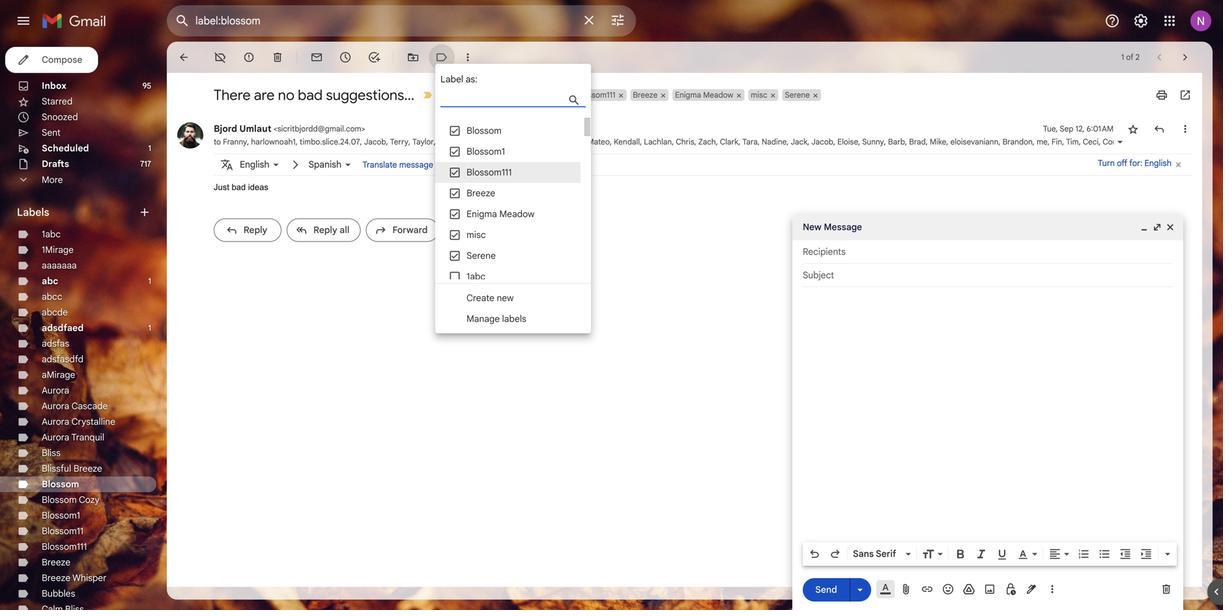 Task type: locate. For each thing, give the bounding box(es) containing it.
bjord umlaut cell
[[214, 123, 365, 135]]

bad
[[298, 86, 323, 104], [232, 182, 246, 192]]

serene right misc button
[[785, 90, 810, 100]]

labels heading
[[17, 206, 138, 219]]

breeze down tranquil
[[73, 463, 102, 475]]

new
[[803, 222, 821, 233]]

blossom111 up mateo
[[577, 90, 615, 100]]

english
[[1144, 158, 1172, 168], [240, 159, 269, 170]]

1 vertical spatial 1abc
[[467, 271, 485, 282]]

breeze button
[[630, 89, 659, 101]]

1 vertical spatial bad
[[232, 182, 246, 192]]

scheduled link
[[42, 143, 89, 154]]

tranquil
[[71, 432, 104, 443]]

reply
[[243, 224, 267, 236], [313, 224, 337, 236]]

redo ‪(⌘y)‬ image
[[829, 548, 842, 561]]

bubbles link
[[42, 588, 75, 600]]

older image
[[1179, 51, 1192, 64]]

blossom1
[[467, 146, 505, 157], [42, 510, 80, 522]]

1 horizontal spatial enigma meadow
[[675, 90, 733, 100]]

blossom111 inside the labels navigation
[[42, 541, 87, 553]]

1 vertical spatial misc
[[467, 229, 486, 241]]

snoozed link
[[42, 111, 78, 123]]

cozy
[[79, 495, 100, 506]]

1 aurora from the top
[[42, 385, 69, 396]]

insert photo image
[[983, 583, 996, 596]]

just
[[214, 182, 229, 192]]

delete image
[[271, 51, 284, 64]]

formatting options toolbar
[[803, 543, 1177, 566]]

misc button
[[748, 89, 769, 101]]

there are no bad suggestions...
[[214, 86, 414, 104]]

blissful
[[42, 463, 71, 475]]

sent
[[42, 127, 61, 138]]

report spam image
[[242, 51, 255, 64]]

attach files image
[[900, 583, 913, 596]]

italic ‪(⌘i)‬ image
[[975, 548, 988, 561]]

0 horizontal spatial enigma
[[467, 209, 497, 220]]

1abc
[[42, 229, 61, 240], [467, 271, 485, 282]]

meadow inside button
[[703, 90, 733, 100]]

blossom down blissful
[[42, 479, 79, 490]]

5 , from the left
[[408, 137, 410, 147]]

jacob
[[364, 137, 386, 147], [811, 137, 833, 147]]

1 vertical spatial meadow
[[499, 209, 535, 220]]

aurora for aurora tranquil
[[42, 432, 69, 443]]

breeze inside button
[[633, 90, 657, 100]]

gmail image
[[42, 8, 113, 34]]

blossom111 for "blossom111" link
[[42, 541, 87, 553]]

brad
[[909, 137, 926, 147]]

0 vertical spatial meadow
[[703, 90, 733, 100]]

0 vertical spatial serene
[[785, 90, 810, 100]]

blossom111 inside button
[[577, 90, 615, 100]]

breeze for breeze link
[[42, 557, 70, 569]]

back to "blossom" image
[[177, 51, 190, 64]]

4 aurora from the top
[[42, 432, 69, 443]]

1 horizontal spatial serene
[[785, 90, 810, 100]]

0 vertical spatial blossom1
[[467, 146, 505, 157]]

english right for:
[[1144, 158, 1172, 168]]

2 vertical spatial blossom
[[42, 495, 77, 506]]

blossom up sharpay
[[467, 125, 502, 137]]

12,
[[1075, 124, 1085, 134]]

0 horizontal spatial bad
[[232, 182, 246, 192]]

manage
[[467, 313, 500, 325]]

search mail image
[[171, 9, 194, 33]]

0 horizontal spatial reply
[[243, 224, 267, 236]]

blossom111 down blossom11
[[42, 541, 87, 553]]

misc left serene button
[[751, 90, 767, 100]]

aurora down the amirage link
[[42, 385, 69, 396]]

adsfas link
[[42, 338, 69, 350]]

bjord umlaut < sicritbjordd@gmail.com >
[[214, 123, 365, 135]]

grayson
[[438, 137, 467, 147]]

1 vertical spatial blossom111
[[467, 167, 512, 178]]

more formatting options image
[[1161, 548, 1174, 561]]

1 horizontal spatial 1abc
[[467, 271, 485, 282]]

blossom1 link
[[42, 510, 80, 522]]

1 vertical spatial enigma meadow
[[467, 209, 535, 220]]

0 horizontal spatial enigma meadow
[[467, 209, 535, 220]]

discard draft ‪(⌘⇧d)‬ image
[[1160, 583, 1173, 596]]

0 vertical spatial misc
[[751, 90, 767, 100]]

labels
[[502, 313, 526, 325]]

0 horizontal spatial meadow
[[499, 209, 535, 220]]

1 horizontal spatial reply
[[313, 224, 337, 236]]

mark as unread image
[[310, 51, 323, 64]]

2 jacob from the left
[[811, 137, 833, 147]]

blossom1 right "taylor"
[[467, 146, 505, 157]]

blissful breeze link
[[42, 463, 102, 475]]

reply left all
[[313, 224, 337, 236]]

1 horizontal spatial jacob
[[811, 137, 833, 147]]

breeze down sharpay
[[467, 188, 495, 199]]

starred
[[42, 96, 72, 107]]

1 vertical spatial blossom1
[[42, 510, 80, 522]]

connor
[[1103, 137, 1129, 147]]

serene up create
[[467, 250, 496, 262]]

reply all
[[313, 224, 349, 236]]

27 , from the left
[[1062, 137, 1064, 147]]

ceci
[[1083, 137, 1099, 147]]

ideas
[[248, 182, 268, 192]]

blossom11 link
[[42, 526, 83, 537]]

aurora cascade
[[42, 401, 108, 412]]

blossom111
[[577, 90, 615, 100], [467, 167, 512, 178], [42, 541, 87, 553]]

clark
[[720, 137, 738, 147]]

create new
[[467, 293, 514, 304]]

aurora down aurora link
[[42, 401, 69, 412]]

1 of 2
[[1121, 52, 1140, 62]]

sharpay
[[471, 137, 501, 147]]

1 jacob from the left
[[364, 137, 386, 147]]

more image
[[461, 51, 474, 64]]

0 vertical spatial enigma meadow
[[675, 90, 733, 100]]

suggestions...
[[326, 86, 414, 104]]

aurora for aurora link
[[42, 385, 69, 396]]

1 reply from the left
[[243, 224, 267, 236]]

more send options image
[[854, 584, 867, 597]]

0 vertical spatial 1abc
[[42, 229, 61, 240]]

insert emoji ‪(⌘⇧2)‬ image
[[942, 583, 955, 596]]

9 , from the left
[[610, 137, 612, 147]]

1abc up create
[[467, 271, 485, 282]]

aurora up bliss link
[[42, 432, 69, 443]]

chris
[[676, 137, 694, 147]]

eloisevaniann
[[950, 137, 998, 147]]

abc
[[42, 276, 58, 287]]

breeze
[[633, 90, 657, 100], [467, 188, 495, 199], [73, 463, 102, 475], [42, 557, 70, 569], [42, 573, 70, 584]]

tue, sep 12, 6:01 am
[[1043, 124, 1114, 134]]

aurora up 'aurora tranquil'
[[42, 416, 69, 428]]

0 vertical spatial blossom111
[[577, 90, 615, 100]]

abcc link
[[42, 291, 62, 303]]

1 , from the left
[[247, 137, 249, 147]]

bliss link
[[42, 448, 61, 459]]

1 vertical spatial blossom
[[42, 479, 79, 490]]

breeze down breeze link
[[42, 573, 70, 584]]

18 , from the left
[[833, 137, 835, 147]]

cascade
[[71, 401, 108, 412]]

me
[[1037, 137, 1048, 147]]

1 horizontal spatial misc
[[751, 90, 767, 100]]

enigma
[[675, 90, 701, 100], [467, 209, 497, 220]]

, mateo , kendall , lachlan , chris , zach , clark , tara , nadine , jack , jacob , eloise , sunny , barb , brad , mike , eloisevaniann , brandon , me , fin , tim , ceci , connor
[[583, 137, 1129, 147]]

mateo
[[587, 137, 610, 147]]

95
[[142, 81, 151, 91]]

blossom1 up blossom11
[[42, 510, 80, 522]]

labels navigation
[[0, 42, 167, 611]]

jacob right the "jack" on the right top of the page
[[811, 137, 833, 147]]

30 , from the left
[[1198, 137, 1202, 147]]

12 , from the left
[[694, 137, 696, 147]]

8 , from the left
[[583, 137, 585, 147]]

0 horizontal spatial blossom111
[[42, 541, 87, 553]]

1abc inside the labels navigation
[[42, 229, 61, 240]]

sent link
[[42, 127, 61, 138]]

6 , from the left
[[434, 137, 436, 147]]

28 , from the left
[[1079, 137, 1081, 147]]

misc
[[751, 90, 767, 100], [467, 229, 486, 241]]

bad right just
[[232, 182, 246, 192]]

2 horizontal spatial blossom111
[[577, 90, 615, 100]]

aaaaaaa
[[42, 260, 77, 271]]

off
[[1117, 158, 1127, 168]]

0 vertical spatial enigma
[[675, 90, 701, 100]]

mike
[[930, 137, 946, 147]]

blossom111 button
[[574, 89, 617, 101]]

timbo.slice.24.07
[[300, 137, 360, 147]]

reply down ideas
[[243, 224, 267, 236]]

1 for adsdfaed
[[148, 324, 151, 333]]

breeze up lachlan
[[633, 90, 657, 100]]

insert files using drive image
[[962, 583, 975, 596]]

0 vertical spatial bad
[[298, 86, 323, 104]]

blossom cozy link
[[42, 495, 100, 506]]

aurora for aurora cascade
[[42, 401, 69, 412]]

serif
[[876, 549, 896, 560]]

1 horizontal spatial enigma
[[675, 90, 701, 100]]

aurora crystalline link
[[42, 416, 115, 428]]

new message
[[803, 222, 862, 233]]

blossom111 down sharpay
[[467, 167, 512, 178]]

1abc up 1mirage at the left top of page
[[42, 229, 61, 240]]

19 , from the left
[[858, 137, 860, 147]]

2 reply from the left
[[313, 224, 337, 236]]

0 horizontal spatial english
[[240, 159, 269, 170]]

blossom down blossom link
[[42, 495, 77, 506]]

adsfasdfd
[[42, 354, 83, 365]]

sep
[[1060, 124, 1073, 134]]

english inside list box
[[240, 159, 269, 170]]

breeze down "blossom111" link
[[42, 557, 70, 569]]

25 , from the left
[[1033, 137, 1035, 147]]

new
[[497, 293, 514, 304]]

29 , from the left
[[1099, 137, 1101, 147]]

0 horizontal spatial blossom1
[[42, 510, 80, 522]]

7 , from the left
[[467, 137, 469, 147]]

bold ‪(⌘b)‬ image
[[954, 548, 967, 561]]

<
[[273, 124, 277, 134]]

all
[[340, 224, 349, 236]]

misc up create
[[467, 229, 486, 241]]

bad right no
[[298, 86, 323, 104]]

blossom link
[[42, 479, 79, 490]]

harlownoah1
[[251, 137, 296, 147]]

sicritbjordd@gmail.com
[[277, 124, 361, 134]]

17 , from the left
[[807, 137, 809, 147]]

abcde link
[[42, 307, 68, 318]]

0 horizontal spatial serene
[[467, 250, 496, 262]]

0 horizontal spatial misc
[[467, 229, 486, 241]]

blossom111 link
[[42, 541, 87, 553]]

2 vertical spatial blossom111
[[42, 541, 87, 553]]

blossom
[[467, 125, 502, 137], [42, 479, 79, 490], [42, 495, 77, 506]]

tim
[[1066, 137, 1079, 147]]

2 aurora from the top
[[42, 401, 69, 412]]

english up ideas
[[240, 159, 269, 170]]

1 horizontal spatial meadow
[[703, 90, 733, 100]]

1abc link
[[42, 229, 61, 240]]

None search field
[[167, 5, 636, 36]]

main menu image
[[16, 13, 31, 29]]

0 horizontal spatial jacob
[[364, 137, 386, 147]]

3 aurora from the top
[[42, 416, 69, 428]]

14 , from the left
[[738, 137, 740, 147]]

26 , from the left
[[1048, 137, 1050, 147]]

enigma inside button
[[675, 90, 701, 100]]

jacob down >
[[364, 137, 386, 147]]

brandon
[[1002, 137, 1033, 147]]

blossom11
[[42, 526, 83, 537]]

0 horizontal spatial 1abc
[[42, 229, 61, 240]]



Task type: describe. For each thing, give the bounding box(es) containing it.
31 , from the left
[[1219, 137, 1223, 147]]

blissful breeze
[[42, 463, 102, 475]]

sans serif option
[[850, 548, 903, 561]]

1 for abc
[[148, 277, 151, 286]]

1 for scheduled
[[148, 144, 151, 153]]

1mirage
[[42, 244, 74, 256]]

1 horizontal spatial english
[[1144, 158, 1172, 168]]

4 , from the left
[[386, 137, 388, 147]]

reply for reply
[[243, 224, 267, 236]]

insert signature image
[[1025, 583, 1038, 596]]

indent less ‪(⌘[)‬ image
[[1119, 548, 1132, 561]]

labels image
[[435, 51, 448, 64]]

turn
[[1098, 158, 1115, 168]]

Search mail text field
[[195, 14, 573, 27]]

umlaut
[[239, 123, 271, 135]]

spanish option
[[309, 156, 341, 174]]

blossom1 inside the labels navigation
[[42, 510, 80, 522]]

insert link ‪(⌘k)‬ image
[[921, 583, 934, 596]]

eloise
[[837, 137, 858, 147]]

just bad ideas
[[214, 182, 268, 192]]

snoozed
[[42, 111, 78, 123]]

add to tasks image
[[367, 51, 381, 64]]

blossom111 for blossom111 button in the top of the page
[[577, 90, 615, 100]]

drafts
[[42, 158, 69, 170]]

24 , from the left
[[998, 137, 1000, 147]]

adsdfaed
[[42, 323, 84, 334]]

serene inside serene button
[[785, 90, 810, 100]]

aurora link
[[42, 385, 69, 396]]

1 horizontal spatial bad
[[298, 86, 323, 104]]

of
[[1126, 52, 1133, 62]]

aurora crystalline
[[42, 416, 115, 428]]

aurora cascade link
[[42, 401, 108, 412]]

13 , from the left
[[716, 137, 718, 147]]

english option
[[240, 156, 269, 174]]

inbox link
[[42, 80, 66, 92]]

forward link
[[366, 219, 439, 242]]

as:
[[466, 74, 477, 85]]

bubbles
[[42, 588, 75, 600]]

breeze link
[[42, 557, 70, 569]]

tara
[[742, 137, 758, 147]]

compose button
[[5, 47, 98, 73]]

remove label "blossom" image
[[214, 51, 227, 64]]

undo ‪(⌘z)‬ image
[[808, 548, 821, 561]]

3 , from the left
[[360, 137, 362, 147]]

sans
[[853, 549, 874, 560]]

Not starred checkbox
[[1127, 122, 1140, 136]]

23 , from the left
[[946, 137, 948, 147]]

numbered list ‪(⌘⇧7)‬ image
[[1077, 548, 1090, 561]]

fin
[[1052, 137, 1062, 147]]

terry
[[390, 137, 408, 147]]

aurora tranquil
[[42, 432, 104, 443]]

15 , from the left
[[758, 137, 760, 147]]

bulleted list ‪(⌘⇧8)‬ image
[[1098, 548, 1111, 561]]

enigma meadow inside button
[[675, 90, 733, 100]]

forward
[[392, 224, 428, 236]]

drafts link
[[42, 158, 69, 170]]

20 , from the left
[[884, 137, 886, 147]]

message
[[824, 222, 862, 233]]

taylor
[[412, 137, 434, 147]]

abcde
[[42, 307, 68, 318]]

recipients
[[803, 246, 846, 258]]

aurora tranquil link
[[42, 432, 104, 443]]

1 vertical spatial enigma
[[467, 209, 497, 220]]

blossom for blossom cozy
[[42, 495, 77, 506]]

label
[[440, 74, 463, 85]]

2
[[1135, 52, 1140, 62]]

abcc
[[42, 291, 62, 303]]

more button
[[0, 172, 156, 188]]

aurora for aurora crystalline
[[42, 416, 69, 428]]

aaaaaaa link
[[42, 260, 77, 271]]

21 , from the left
[[905, 137, 907, 147]]

enigma meadow button
[[672, 89, 735, 101]]

breeze for breeze button
[[633, 90, 657, 100]]

tue, sep 12, 6:01 am cell
[[1043, 122, 1114, 136]]

Message Body text field
[[803, 294, 1173, 539]]

english list box
[[240, 156, 282, 174]]

zach
[[698, 137, 716, 147]]

1 horizontal spatial blossom1
[[467, 146, 505, 157]]

Label-as menu open text field
[[440, 91, 611, 108]]

labels
[[17, 206, 49, 219]]

new message dialog
[[792, 214, 1183, 611]]

spanish list box
[[309, 156, 355, 174]]

inbox
[[42, 80, 66, 92]]

compose
[[42, 54, 82, 65]]

reply for reply all
[[313, 224, 337, 236]]

starred link
[[42, 96, 72, 107]]

label as:
[[440, 74, 477, 85]]

10 , from the left
[[640, 137, 642, 147]]

advanced search options image
[[605, 7, 631, 33]]

6:01 am
[[1087, 124, 1114, 134]]

settings image
[[1133, 13, 1149, 29]]

tue,
[[1043, 124, 1058, 134]]

11 , from the left
[[672, 137, 674, 147]]

snooze image
[[339, 51, 352, 64]]

adsfasdfd link
[[42, 354, 83, 365]]

nadine
[[762, 137, 787, 147]]

move to image
[[407, 51, 420, 64]]

toggle confidential mode image
[[1004, 583, 1017, 596]]

sunny
[[862, 137, 884, 147]]

16 , from the left
[[787, 137, 789, 147]]

1 vertical spatial serene
[[467, 250, 496, 262]]

franny
[[223, 137, 247, 147]]

misc inside misc button
[[751, 90, 767, 100]]

717
[[140, 159, 151, 169]]

for:
[[1129, 158, 1142, 168]]

reply link
[[214, 219, 281, 242]]

to franny , harlownoah1 , timbo.slice.24.07 , jacob , terry , taylor , grayson , sharpay tiffany
[[214, 137, 529, 147]]

breeze for breeze whisper
[[42, 573, 70, 584]]

reply all link
[[287, 219, 361, 242]]

adsdfaed link
[[42, 323, 84, 334]]

more options image
[[1048, 583, 1056, 596]]

serene button
[[782, 89, 811, 101]]

1 horizontal spatial blossom111
[[467, 167, 512, 178]]

2 , from the left
[[296, 137, 298, 147]]

jack
[[791, 137, 807, 147]]

there
[[214, 86, 251, 104]]

blossom for blossom link
[[42, 479, 79, 490]]

underline ‪(⌘u)‬ image
[[996, 549, 1009, 562]]

Subject field
[[803, 269, 1173, 282]]

sans serif
[[853, 549, 896, 560]]

support image
[[1104, 13, 1120, 29]]

bliss
[[42, 448, 61, 459]]

0 vertical spatial blossom
[[467, 125, 502, 137]]

clear search image
[[576, 7, 602, 33]]

indent more ‪(⌘])‬ image
[[1140, 548, 1153, 561]]

amirage link
[[42, 369, 75, 381]]

22 , from the left
[[926, 137, 928, 147]]



Task type: vqa. For each thing, say whether or not it's contained in the screenshot.
seventh , from the right
yes



